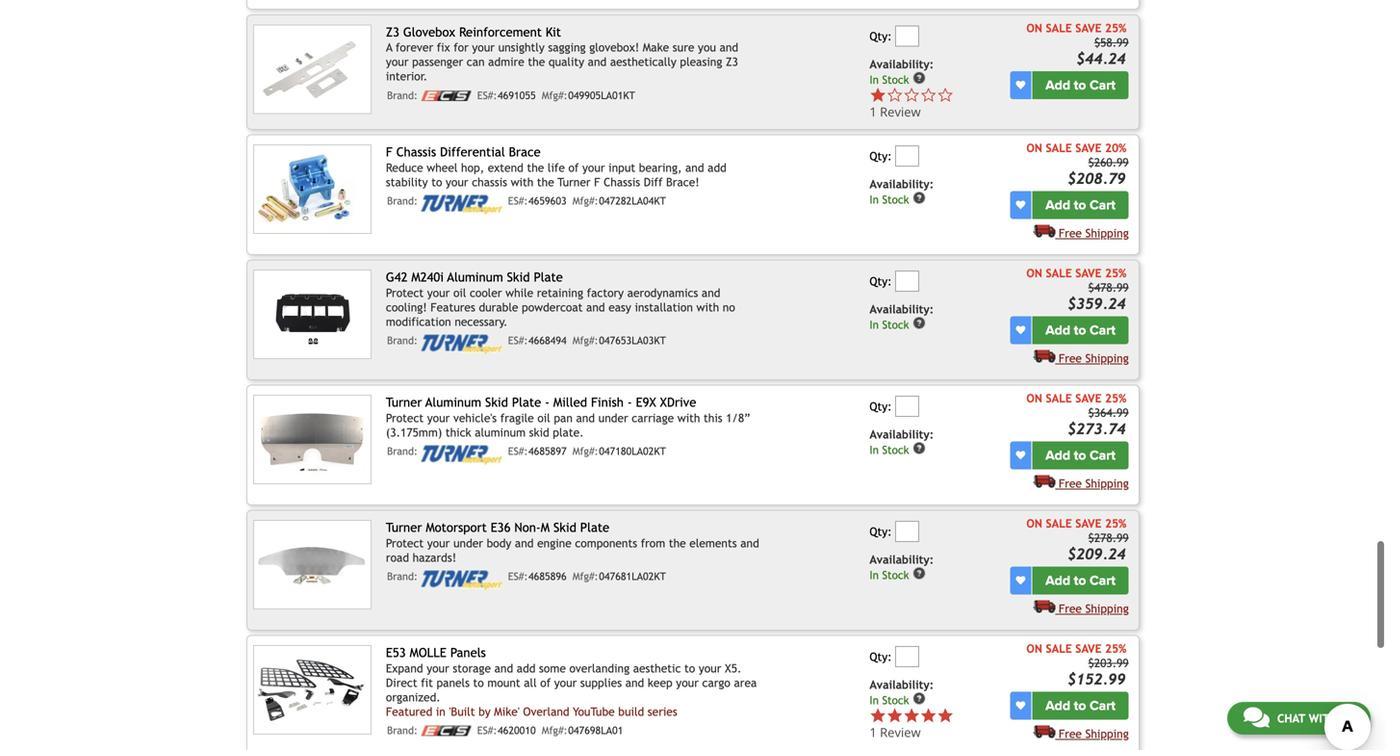 Task type: vqa. For each thing, say whether or not it's contained in the screenshot.
bottommost the longer
no



Task type: locate. For each thing, give the bounding box(es) containing it.
add to cart button down $209.24
[[1033, 567, 1129, 595]]

5 save from the top
[[1076, 517, 1102, 530]]

1 horizontal spatial of
[[569, 161, 579, 174]]

25% inside on sale save 25% $58.99 $44.24
[[1105, 21, 1127, 34]]

1
[[870, 103, 877, 120], [870, 724, 877, 741]]

2 sale from the top
[[1046, 141, 1072, 154]]

mfg#: down plate.
[[573, 445, 599, 457]]

6 add to cart from the top
[[1046, 698, 1116, 714]]

availability: for $208.79
[[870, 177, 934, 191]]

3 question sign image from the top
[[913, 692, 926, 705]]

shipping for $208.79
[[1086, 226, 1129, 240]]

25% up $278.99
[[1105, 517, 1127, 530]]

availability: in stock
[[870, 57, 934, 86], [870, 177, 934, 206], [870, 302, 934, 331], [870, 428, 934, 456], [870, 553, 934, 582], [870, 678, 934, 707]]

1 vertical spatial protect
[[386, 411, 424, 424]]

of inside f chassis differential brace reduce wheel hop, extend the life of your input bearing, and add stability to your chassis with the turner f chassis diff brace!
[[569, 161, 579, 174]]

under inside turner motorsport e36 non-m skid plate protect your under body and engine components from the elements and road hazards!
[[453, 536, 483, 550]]

to down $359.24
[[1074, 322, 1087, 338]]

quality
[[549, 55, 585, 69]]

shipping up '$364.99'
[[1086, 351, 1129, 365]]

1 vertical spatial free shipping image
[[1034, 599, 1056, 613]]

free up on sale save 25% $364.99 $273.74
[[1059, 351, 1082, 365]]

to down $44.24
[[1074, 77, 1087, 93]]

cart down $273.74
[[1090, 447, 1116, 464]]

sale for $273.74
[[1046, 391, 1072, 405]]

add inside f chassis differential brace reduce wheel hop, extend the life of your input bearing, and add stability to your chassis with the turner f chassis diff brace!
[[708, 161, 727, 174]]

from
[[641, 536, 666, 550]]

on for $359.24
[[1027, 266, 1043, 280]]

es#: left 4659603
[[508, 195, 528, 207]]

2 turner motorsport - corporate logo image from the top
[[421, 334, 502, 354]]

free shipping for $152.99
[[1059, 727, 1129, 741]]

0 vertical spatial aluminum
[[447, 270, 503, 285]]

1 free from the top
[[1059, 226, 1082, 240]]

3 add to cart from the top
[[1046, 322, 1116, 338]]

5 brand: from the top
[[387, 570, 418, 582]]

availability:
[[870, 57, 934, 71], [870, 177, 934, 191], [870, 302, 934, 316], [870, 428, 934, 441], [870, 553, 934, 566], [870, 678, 934, 691]]

easy
[[609, 300, 632, 314]]

mfg#: for $273.74
[[573, 445, 599, 457]]

25% inside the on sale save 25% $203.99 $152.99
[[1105, 642, 1127, 655]]

2 qty: from the top
[[870, 149, 892, 163]]

1 horizontal spatial under
[[599, 411, 628, 424]]

aluminum up vehicle's
[[426, 395, 482, 410]]

es#4691055 - 049905la01kt - z3 glovebox reinforcement kit - a forever fix for your unsightly sagging glovebox! make sure you and your passenger can admire the quality and aesthetically pleasing z3 interior. - ecs - bmw image
[[253, 24, 372, 114]]

on inside the on sale save 25% $203.99 $152.99
[[1027, 642, 1043, 655]]

1 horizontal spatial -
[[628, 395, 632, 410]]

free for $359.24
[[1059, 351, 1082, 365]]

1 vertical spatial turner
[[386, 395, 422, 410]]

1 ecs - corporate logo image from the top
[[421, 90, 471, 101]]

save inside on sale save 25% $58.99 $44.24
[[1076, 21, 1102, 34]]

brand: for $208.79
[[387, 195, 418, 207]]

4 in from the top
[[870, 443, 879, 456]]

overlanding
[[570, 661, 630, 675]]

1 1 from the top
[[870, 103, 877, 120]]

1 for $152.99
[[870, 724, 877, 741]]

shipping up $278.99
[[1086, 477, 1129, 490]]

add to cart button for $152.99
[[1033, 692, 1129, 720]]

3 add from the top
[[1046, 322, 1071, 338]]

f chassis differential brace link
[[386, 144, 541, 159]]

4 add to wish list image from the top
[[1016, 701, 1026, 711]]

2 - from the left
[[628, 395, 632, 410]]

0 vertical spatial add to wish list image
[[1016, 325, 1026, 335]]

availability: in stock for $209.24
[[870, 553, 934, 582]]

0 vertical spatial of
[[569, 161, 579, 174]]

3 add to wish list image from the top
[[1016, 451, 1026, 460]]

add to cart button down $208.79
[[1033, 191, 1129, 219]]

047180la02kt
[[599, 445, 666, 457]]

on sale save 25% $203.99 $152.99
[[1027, 642, 1129, 688]]

0 horizontal spatial add
[[517, 661, 536, 675]]

add to cart for $208.79
[[1046, 197, 1116, 213]]

0 vertical spatial skid
[[507, 270, 530, 285]]

on sale save 25% $364.99 $273.74
[[1027, 391, 1129, 438]]

brand:
[[387, 89, 418, 101], [387, 195, 418, 207], [387, 334, 418, 347], [387, 445, 418, 457], [387, 570, 418, 582], [387, 724, 418, 737]]

retaining
[[537, 286, 584, 299]]

cart down $44.24
[[1090, 77, 1116, 93]]

to down $208.79
[[1074, 197, 1087, 213]]

empty star image
[[920, 87, 937, 104], [937, 87, 954, 104]]

0 vertical spatial protect
[[386, 286, 424, 299]]

save inside on sale save 25% $278.99 $209.24
[[1076, 517, 1102, 530]]

add for $209.24
[[1046, 572, 1071, 589]]

1 review for $44.24
[[870, 103, 921, 120]]

1 vertical spatial plate
[[512, 395, 541, 410]]

ecs - corporate logo image for $44.24
[[421, 90, 471, 101]]

1 vertical spatial of
[[540, 676, 551, 689]]

your right keep
[[676, 676, 699, 689]]

fix
[[437, 41, 450, 54]]

mfg#: for $209.24
[[573, 570, 599, 582]]

3 sale from the top
[[1046, 266, 1072, 280]]

0 vertical spatial under
[[599, 411, 628, 424]]

1 vertical spatial under
[[453, 536, 483, 550]]

add to cart button for $209.24
[[1033, 567, 1129, 595]]

free shipping down $209.24
[[1059, 602, 1129, 615]]

2 free shipping image from the top
[[1034, 474, 1056, 488]]

protect up road
[[386, 536, 424, 550]]

finish
[[591, 395, 624, 410]]

of right life
[[569, 161, 579, 174]]

free shipping down $152.99
[[1059, 727, 1129, 741]]

on
[[1027, 21, 1043, 34], [1027, 141, 1043, 154], [1027, 266, 1043, 280], [1027, 391, 1043, 405], [1027, 517, 1043, 530], [1027, 642, 1043, 655]]

save inside the on sale save 25% $203.99 $152.99
[[1076, 642, 1102, 655]]

save for $209.24
[[1076, 517, 1102, 530]]

reduce
[[386, 161, 423, 174]]

add to cart down $359.24
[[1046, 322, 1116, 338]]

brand: down modification
[[387, 334, 418, 347]]

comments image
[[1244, 706, 1270, 729]]

turner motorsport - corporate logo image for $208.79
[[421, 195, 502, 214]]

4 free from the top
[[1059, 602, 1082, 615]]

mfg#: for $208.79
[[573, 195, 599, 207]]

1 qty: from the top
[[870, 29, 892, 43]]

passenger
[[412, 55, 463, 69]]

4 stock from the top
[[882, 443, 910, 456]]

1 vertical spatial aluminum
[[426, 395, 482, 410]]

0 horizontal spatial under
[[453, 536, 483, 550]]

free shipping down $273.74
[[1059, 477, 1129, 490]]

empty star image
[[887, 87, 904, 104], [904, 87, 920, 104]]

6 brand: from the top
[[387, 724, 418, 737]]

cart down $359.24
[[1090, 322, 1116, 338]]

add to cart button down $359.24
[[1033, 316, 1129, 344]]

cart
[[1090, 77, 1116, 93], [1090, 197, 1116, 213], [1090, 322, 1116, 338], [1090, 447, 1116, 464], [1090, 572, 1116, 589], [1090, 698, 1116, 714]]

your up 'thick'
[[427, 411, 450, 424]]

protect up cooling!
[[386, 286, 424, 299]]

panels
[[451, 645, 486, 660]]

es#: 4685897 mfg#: 047180la02kt
[[508, 445, 666, 457]]

star image
[[870, 707, 887, 724], [887, 707, 904, 724], [904, 707, 920, 724]]

question sign image
[[913, 71, 926, 85], [913, 567, 926, 580], [913, 692, 926, 705]]

sale for $359.24
[[1046, 266, 1072, 280]]

4 shipping from the top
[[1086, 602, 1129, 615]]

5 in from the top
[[870, 569, 879, 582]]

0 vertical spatial turner
[[558, 175, 591, 189]]

1 horizontal spatial oil
[[538, 411, 551, 424]]

- left the 'e9x'
[[628, 395, 632, 410]]

25% inside on sale save 25% $364.99 $273.74
[[1105, 391, 1127, 405]]

aesthetic
[[633, 661, 681, 675]]

free
[[1059, 226, 1082, 240], [1059, 351, 1082, 365], [1059, 477, 1082, 490], [1059, 602, 1082, 615], [1059, 727, 1082, 741]]

with down extend at the left top of page
[[511, 175, 534, 189]]

4 1 review link from the top
[[870, 724, 954, 741]]

25% inside on sale save 25% $478.99 $359.24
[[1105, 266, 1127, 280]]

review for $152.99
[[880, 724, 921, 741]]

on inside on sale save 25% $478.99 $359.24
[[1027, 266, 1043, 280]]

1 25% from the top
[[1105, 21, 1127, 34]]

3 free from the top
[[1059, 477, 1082, 490]]

oil inside g42 m240i aluminum skid plate protect your oil cooler while retaining factory aerodynamics and cooling! features durable powdercoat and easy installation with no modification necessary.
[[453, 286, 466, 299]]

on for $209.24
[[1027, 517, 1043, 530]]

0 horizontal spatial z3
[[386, 24, 400, 39]]

es#: for $209.24
[[508, 570, 528, 582]]

to inside f chassis differential brace reduce wheel hop, extend the life of your input bearing, and add stability to your chassis with the turner f chassis diff brace!
[[432, 175, 442, 189]]

oil up the features
[[453, 286, 466, 299]]

skid inside turner aluminum skid plate - milled finish - e9x xdrive protect your vehicle's fragile oil pan and under carriage with this 1/8" (3.175mm) thick aluminum skid plate.
[[485, 395, 508, 410]]

this
[[704, 411, 723, 424]]

the right from
[[669, 536, 686, 550]]

None text field
[[896, 396, 920, 417]]

the down unsightly
[[528, 55, 545, 69]]

free shipping image up the on sale save 25% $203.99 $152.99
[[1034, 599, 1056, 613]]

add to cart down $152.99
[[1046, 698, 1116, 714]]

and left keep
[[626, 676, 644, 689]]

0 horizontal spatial f
[[386, 144, 393, 159]]

e53 molle panels expand your storage and add some overlanding aesthetic to your x5. direct fit panels to mount all of your supplies and keep your cargo area organized. featured in 'built by mike' overland youtube build series
[[386, 645, 757, 718]]

2 question sign image from the top
[[913, 316, 926, 330]]

1 protect from the top
[[386, 286, 424, 299]]

5 availability: from the top
[[870, 553, 934, 566]]

1 horizontal spatial add
[[708, 161, 727, 174]]

free shipping image
[[1034, 224, 1056, 237], [1034, 599, 1056, 613]]

add to cart button down $273.74
[[1033, 442, 1129, 469]]

3 cart from the top
[[1090, 322, 1116, 338]]

1 vertical spatial free shipping image
[[1034, 474, 1056, 488]]

to down $209.24
[[1074, 572, 1087, 589]]

0 horizontal spatial chassis
[[396, 144, 436, 159]]

engine
[[537, 536, 572, 550]]

turner motorsport - corporate logo image for $209.24
[[421, 570, 502, 590]]

of
[[569, 161, 579, 174], [540, 676, 551, 689]]

5 on from the top
[[1027, 517, 1043, 530]]

6 cart from the top
[[1090, 698, 1116, 714]]

2 vertical spatial free shipping image
[[1034, 725, 1056, 738]]

5 availability: in stock from the top
[[870, 553, 934, 582]]

stock
[[882, 73, 910, 86], [882, 193, 910, 206], [882, 318, 910, 331], [882, 443, 910, 456], [882, 569, 910, 582], [882, 694, 910, 707]]

your left input
[[583, 161, 605, 174]]

1 vertical spatial question sign image
[[913, 567, 926, 580]]

mfg#: right 4668494
[[573, 334, 599, 347]]

your down some
[[554, 676, 577, 689]]

3 shipping from the top
[[1086, 477, 1129, 490]]

2 vertical spatial question sign image
[[913, 441, 926, 455]]

motorsport
[[426, 520, 487, 535]]

chassis
[[396, 144, 436, 159], [604, 175, 640, 189]]

$260.99
[[1089, 155, 1129, 169]]

sale inside the on sale save 25% $203.99 $152.99
[[1046, 642, 1072, 655]]

on inside on sale save 20% $260.99 $208.79
[[1027, 141, 1043, 154]]

3 stock from the top
[[882, 318, 910, 331]]

2 1 review from the top
[[870, 724, 921, 741]]

oil inside turner aluminum skid plate - milled finish - e9x xdrive protect your vehicle's fragile oil pan and under carriage with this 1/8" (3.175mm) thick aluminum skid plate.
[[538, 411, 551, 424]]

add to cart down $44.24
[[1046, 77, 1116, 93]]

0 vertical spatial oil
[[453, 286, 466, 299]]

mfg#: for $359.24
[[573, 334, 599, 347]]

star image
[[870, 87, 887, 104], [920, 707, 937, 724], [937, 707, 954, 724]]

qty: for $273.74
[[870, 400, 892, 413]]

1 review link
[[870, 87, 1007, 120], [870, 103, 954, 120], [870, 707, 1007, 741], [870, 724, 954, 741]]

to down wheel on the top
[[432, 175, 442, 189]]

1 vertical spatial skid
[[485, 395, 508, 410]]

on inside on sale save 25% $58.99 $44.24
[[1027, 21, 1043, 34]]

049905la01kt
[[568, 89, 635, 101]]

unsightly
[[498, 41, 545, 54]]

with inside g42 m240i aluminum skid plate protect your oil cooler while retaining factory aerodynamics and cooling! features durable powdercoat and easy installation with no modification necessary.
[[697, 300, 719, 314]]

hop,
[[461, 161, 484, 174]]

f chassis differential brace reduce wheel hop, extend the life of your input bearing, and add stability to your chassis with the turner f chassis diff brace!
[[386, 144, 727, 189]]

f up es#: 4659603 mfg#: 047282la04kt
[[594, 175, 600, 189]]

f up reduce
[[386, 144, 393, 159]]

chat with us
[[1278, 712, 1355, 725]]

free shipping image down the on sale save 25% $203.99 $152.99
[[1034, 725, 1056, 738]]

and inside f chassis differential brace reduce wheel hop, extend the life of your input bearing, and add stability to your chassis with the turner f chassis diff brace!
[[686, 161, 704, 174]]

25% up the $58.99
[[1105, 21, 1127, 34]]

qty:
[[870, 29, 892, 43], [870, 149, 892, 163], [870, 275, 892, 288], [870, 400, 892, 413], [870, 525, 892, 538], [870, 650, 892, 664]]

sale inside on sale save 25% $478.99 $359.24
[[1046, 266, 1072, 280]]

3 1 review link from the top
[[870, 707, 1007, 741]]

availability: in stock for $208.79
[[870, 177, 934, 206]]

0 vertical spatial question sign image
[[913, 191, 926, 205]]

plate inside g42 m240i aluminum skid plate protect your oil cooler while retaining factory aerodynamics and cooling! features durable powdercoat and easy installation with no modification necessary.
[[534, 270, 563, 285]]

2 1 from the top
[[870, 724, 877, 741]]

turner
[[558, 175, 591, 189], [386, 395, 422, 410], [386, 520, 422, 535]]

2 add to cart from the top
[[1046, 197, 1116, 213]]

some
[[539, 661, 566, 675]]

2 vertical spatial protect
[[386, 536, 424, 550]]

cart for $152.99
[[1090, 698, 1116, 714]]

sale inside on sale save 25% $58.99 $44.24
[[1046, 21, 1072, 34]]

0 vertical spatial question sign image
[[913, 71, 926, 85]]

forever
[[396, 41, 433, 54]]

save for $273.74
[[1076, 391, 1102, 405]]

2 protect from the top
[[386, 411, 424, 424]]

brand: for $152.99
[[387, 724, 418, 737]]

brand: down featured
[[387, 724, 418, 737]]

plate up retaining
[[534, 270, 563, 285]]

qty: for $209.24
[[870, 525, 892, 538]]

to for $209.24
[[1074, 572, 1087, 589]]

aerodynamics
[[628, 286, 698, 299]]

save up $203.99
[[1076, 642, 1102, 655]]

4 on from the top
[[1027, 391, 1043, 405]]

under
[[599, 411, 628, 424], [453, 536, 483, 550]]

brand: down stability
[[387, 195, 418, 207]]

1 sale from the top
[[1046, 21, 1072, 34]]

save inside on sale save 20% $260.99 $208.79
[[1076, 141, 1102, 154]]

1 vertical spatial 1
[[870, 724, 877, 741]]

stock for $273.74
[[882, 443, 910, 456]]

add inside e53 molle panels expand your storage and add some overlanding aesthetic to your x5. direct fit panels to mount all of your supplies and keep your cargo area organized. featured in 'built by mike' overland youtube build series
[[517, 661, 536, 675]]

add to cart button for $359.24
[[1033, 316, 1129, 344]]

aluminum
[[475, 425, 526, 439]]

3 free shipping from the top
[[1059, 477, 1129, 490]]

1 horizontal spatial chassis
[[604, 175, 640, 189]]

free for $273.74
[[1059, 477, 1082, 490]]

save up $478.99
[[1076, 266, 1102, 280]]

mount
[[488, 676, 521, 689]]

es#: for $152.99
[[477, 724, 497, 737]]

5 free shipping from the top
[[1059, 727, 1129, 741]]

4668494
[[529, 334, 567, 347]]

vehicle's
[[453, 411, 497, 424]]

6 add from the top
[[1046, 698, 1071, 714]]

2 review from the top
[[880, 724, 921, 741]]

1 vertical spatial f
[[594, 175, 600, 189]]

-
[[545, 395, 550, 410], [628, 395, 632, 410]]

es#4659603 - 047282la04kt - f chassis differential brace - reduce wheel hop, extend the life of your input bearing, and add stability to your chassis with the turner f chassis diff brace! - turner motorsport - bmw image
[[253, 144, 372, 234]]

0 vertical spatial chassis
[[396, 144, 436, 159]]

add right bearing,
[[708, 161, 727, 174]]

sale inside on sale save 20% $260.99 $208.79
[[1046, 141, 1072, 154]]

6 in from the top
[[870, 694, 879, 707]]

review for $44.24
[[880, 103, 921, 120]]

save inside on sale save 25% $364.99 $273.74
[[1076, 391, 1102, 405]]

2 add from the top
[[1046, 197, 1071, 213]]

skid up engine
[[554, 520, 577, 535]]

shipping
[[1086, 226, 1129, 240], [1086, 351, 1129, 365], [1086, 477, 1129, 490], [1086, 602, 1129, 615], [1086, 727, 1129, 741]]

es#: down by
[[477, 724, 497, 737]]

free shipping image for $208.79
[[1034, 224, 1056, 237]]

diff
[[644, 175, 663, 189]]

skid
[[507, 270, 530, 285], [485, 395, 508, 410], [554, 520, 577, 535]]

add to wish list image for $208.79
[[1016, 200, 1026, 210]]

sale for $209.24
[[1046, 517, 1072, 530]]

shipping up $203.99
[[1086, 602, 1129, 615]]

free for $209.24
[[1059, 602, 1082, 615]]

1 add from the top
[[1046, 77, 1071, 93]]

sale for $208.79
[[1046, 141, 1072, 154]]

3 star image from the left
[[904, 707, 920, 724]]

turner up (3.175mm)
[[386, 395, 422, 410]]

1 vertical spatial question sign image
[[913, 316, 926, 330]]

0 vertical spatial review
[[880, 103, 921, 120]]

2 add to wish list image from the top
[[1016, 200, 1026, 210]]

1 vertical spatial add to wish list image
[[1016, 576, 1026, 585]]

1 1 review from the top
[[870, 103, 921, 120]]

- left milled
[[545, 395, 550, 410]]

save inside on sale save 25% $478.99 $359.24
[[1076, 266, 1102, 280]]

3 qty: from the top
[[870, 275, 892, 288]]

add to cart for $152.99
[[1046, 698, 1116, 714]]

1 add to wish list image from the top
[[1016, 80, 1026, 90]]

turner motorsport - corporate logo image down necessary.
[[421, 334, 502, 354]]

4 free shipping from the top
[[1059, 602, 1129, 615]]

turner motorsport - corporate logo image down hazards!
[[421, 570, 502, 590]]

cart down $209.24
[[1090, 572, 1116, 589]]

and inside turner aluminum skid plate - milled finish - e9x xdrive protect your vehicle's fragile oil pan and under carriage with this 1/8" (3.175mm) thick aluminum skid plate.
[[576, 411, 595, 424]]

5 cart from the top
[[1090, 572, 1116, 589]]

protect up (3.175mm)
[[386, 411, 424, 424]]

turner motorsport e36 non-m skid plate protect your under body and engine components from the elements and road hazards!
[[386, 520, 760, 564]]

25% inside on sale save 25% $278.99 $209.24
[[1105, 517, 1127, 530]]

plate
[[534, 270, 563, 285], [512, 395, 541, 410], [580, 520, 610, 535]]

047681la02kt
[[599, 570, 666, 582]]

add to cart
[[1046, 77, 1116, 93], [1046, 197, 1116, 213], [1046, 322, 1116, 338], [1046, 447, 1116, 464], [1046, 572, 1116, 589], [1046, 698, 1116, 714]]

in for $273.74
[[870, 443, 879, 456]]

0 vertical spatial free shipping image
[[1034, 224, 1056, 237]]

mfg#: for $152.99
[[542, 724, 568, 737]]

add down on sale save 20% $260.99 $208.79
[[1046, 197, 1071, 213]]

1 vertical spatial oil
[[538, 411, 551, 424]]

the down brace
[[527, 161, 544, 174]]

cooler
[[470, 286, 502, 299]]

None text field
[[896, 26, 920, 47], [896, 145, 920, 167], [896, 271, 920, 292], [896, 521, 920, 542], [896, 646, 920, 667], [896, 26, 920, 47], [896, 145, 920, 167], [896, 271, 920, 292], [896, 521, 920, 542], [896, 646, 920, 667]]

on inside on sale save 25% $364.99 $273.74
[[1027, 391, 1043, 405]]

25% up $203.99
[[1105, 642, 1127, 655]]

0 vertical spatial 1
[[870, 103, 877, 120]]

6 add to cart button from the top
[[1033, 692, 1129, 720]]

question sign image
[[913, 191, 926, 205], [913, 316, 926, 330], [913, 441, 926, 455]]

0 vertical spatial add
[[708, 161, 727, 174]]

elements
[[690, 536, 737, 550]]

2 vertical spatial plate
[[580, 520, 610, 535]]

free shipping down $208.79
[[1059, 226, 1129, 240]]

1 vertical spatial review
[[880, 724, 921, 741]]

glovebox
[[403, 24, 456, 39]]

0 horizontal spatial oil
[[453, 286, 466, 299]]

save up $260.99
[[1076, 141, 1102, 154]]

add to wish list image
[[1016, 80, 1026, 90], [1016, 200, 1026, 210], [1016, 451, 1026, 460], [1016, 701, 1026, 711]]

es#4668494 - 047653la03kt - g42 m240i aluminum skid plate  - protect your oil cooler while retaining factory aerodynamics and cooling! features durable powdercoat and easy installation with no modification necessary. - turner motorsport - bmw image
[[253, 270, 372, 359]]

under down finish
[[599, 411, 628, 424]]

1 horizontal spatial z3
[[726, 55, 738, 69]]

mfg#: down turner motorsport e36 non-m skid plate protect your under body and engine components from the elements and road hazards!
[[573, 570, 599, 582]]

add to cart down $208.79
[[1046, 197, 1116, 213]]

qty: for $152.99
[[870, 650, 892, 664]]

and
[[720, 41, 739, 54], [588, 55, 607, 69], [686, 161, 704, 174], [702, 286, 721, 299], [586, 300, 605, 314], [576, 411, 595, 424], [515, 536, 534, 550], [741, 536, 760, 550], [495, 661, 513, 675], [626, 676, 644, 689]]

3 availability: in stock from the top
[[870, 302, 934, 331]]

chassis down input
[[604, 175, 640, 189]]

2 vertical spatial skid
[[554, 520, 577, 535]]

1 vertical spatial 1 review
[[870, 724, 921, 741]]

z3 glovebox reinforcement kit link
[[386, 24, 561, 39]]

(3.175mm)
[[386, 425, 442, 439]]

2 free shipping from the top
[[1059, 351, 1129, 365]]

brace!
[[666, 175, 700, 189]]

0 horizontal spatial -
[[545, 395, 550, 410]]

6 save from the top
[[1076, 642, 1102, 655]]

brand: down interior.
[[387, 89, 418, 101]]

4 add to cart button from the top
[[1033, 442, 1129, 469]]

0 vertical spatial ecs - corporate logo image
[[421, 90, 471, 101]]

5 stock from the top
[[882, 569, 910, 582]]

turner motorsport - corporate logo image for $273.74
[[421, 445, 502, 464]]

3 availability: from the top
[[870, 302, 934, 316]]

on inside on sale save 25% $278.99 $209.24
[[1027, 517, 1043, 530]]

0 horizontal spatial of
[[540, 676, 551, 689]]

es#4620010 - 047698la01 - e53 molle panels - expand your storage and add some overlanding aesthetic to your x5. direct fit panels to mount all of your supplies and keep your cargo area organized. - ecs - bmw image
[[253, 645, 372, 735]]

add to wish list image
[[1016, 325, 1026, 335], [1016, 576, 1026, 585]]

on for $273.74
[[1027, 391, 1043, 405]]

0 vertical spatial z3
[[386, 24, 400, 39]]

add down on sale save 25% $58.99 $44.24
[[1046, 77, 1071, 93]]

your
[[472, 41, 495, 54], [386, 55, 409, 69], [583, 161, 605, 174], [446, 175, 469, 189], [427, 286, 450, 299], [427, 411, 450, 424], [427, 536, 450, 550], [427, 661, 449, 675], [699, 661, 722, 675], [554, 676, 577, 689], [676, 676, 699, 689]]

free shipping down $359.24
[[1059, 351, 1129, 365]]

3 in from the top
[[870, 318, 879, 331]]

to for $359.24
[[1074, 322, 1087, 338]]

x5.
[[725, 661, 742, 675]]

protect inside g42 m240i aluminum skid plate protect your oil cooler while retaining factory aerodynamics and cooling! features durable powdercoat and easy installation with no modification necessary.
[[386, 286, 424, 299]]

0 vertical spatial plate
[[534, 270, 563, 285]]

1 review
[[870, 103, 921, 120], [870, 724, 921, 741]]

free shipping image up on sale save 25% $364.99 $273.74
[[1034, 349, 1056, 363]]

0 vertical spatial free shipping image
[[1034, 349, 1056, 363]]

oil
[[453, 286, 466, 299], [538, 411, 551, 424]]

5 add to cart button from the top
[[1033, 567, 1129, 595]]

turner inside turner motorsport e36 non-m skid plate protect your under body and engine components from the elements and road hazards!
[[386, 520, 422, 535]]

build
[[618, 705, 644, 718]]

1 add to cart button from the top
[[1033, 71, 1129, 99]]

sale for $152.99
[[1046, 642, 1072, 655]]

add to cart button
[[1033, 71, 1129, 99], [1033, 191, 1129, 219], [1033, 316, 1129, 344], [1033, 442, 1129, 469], [1033, 567, 1129, 595], [1033, 692, 1129, 720]]

with down xdrive
[[678, 411, 700, 424]]

modification
[[386, 315, 451, 328]]

2 brand: from the top
[[387, 195, 418, 207]]

1 add to wish list image from the top
[[1016, 325, 1026, 335]]

4 save from the top
[[1076, 391, 1102, 405]]

fragile
[[500, 411, 534, 424]]

2 availability: from the top
[[870, 177, 934, 191]]

free shipping image up on sale save 25% $478.99 $359.24
[[1034, 224, 1056, 237]]

protect inside turner motorsport e36 non-m skid plate protect your under body and engine components from the elements and road hazards!
[[386, 536, 424, 550]]

turner up road
[[386, 520, 422, 535]]

6 sale from the top
[[1046, 642, 1072, 655]]

1 review from the top
[[880, 103, 921, 120]]

sale inside on sale save 25% $278.99 $209.24
[[1046, 517, 1072, 530]]

turner motorsport - corporate logo image
[[421, 195, 502, 214], [421, 334, 502, 354], [421, 445, 502, 464], [421, 570, 502, 590]]

2 empty star image from the left
[[904, 87, 920, 104]]

brand: for $209.24
[[387, 570, 418, 582]]

mfg#: down quality on the top left of page
[[542, 89, 568, 101]]

cooling!
[[386, 300, 427, 314]]

1 vertical spatial add
[[517, 661, 536, 675]]

shipping up $478.99
[[1086, 226, 1129, 240]]

plate up the 'components'
[[580, 520, 610, 535]]

2 cart from the top
[[1090, 197, 1116, 213]]

6 qty: from the top
[[870, 650, 892, 664]]

4 sale from the top
[[1046, 391, 1072, 405]]

ecs - corporate logo image down in
[[421, 725, 471, 736]]

area
[[734, 676, 757, 689]]

in for $208.79
[[870, 193, 879, 206]]

add
[[708, 161, 727, 174], [517, 661, 536, 675]]

2 add to cart button from the top
[[1033, 191, 1129, 219]]

add down on sale save 25% $364.99 $273.74
[[1046, 447, 1071, 464]]

the inside turner motorsport e36 non-m skid plate protect your under body and engine components from the elements and road hazards!
[[669, 536, 686, 550]]

turner motorsport - corporate logo image down 'thick'
[[421, 445, 502, 464]]

es#: 4668494 mfg#: 047653la03kt
[[508, 334, 666, 347]]

cart down $208.79
[[1090, 197, 1116, 213]]

add to cart down $209.24
[[1046, 572, 1116, 589]]

25% up $478.99
[[1105, 266, 1127, 280]]

4 cart from the top
[[1090, 447, 1116, 464]]

turner motorsport - corporate logo image for $359.24
[[421, 334, 502, 354]]

cart for $209.24
[[1090, 572, 1116, 589]]

to for $208.79
[[1074, 197, 1087, 213]]

$58.99
[[1095, 35, 1129, 49]]

3 add to cart button from the top
[[1033, 316, 1129, 344]]

5 sale from the top
[[1046, 517, 1072, 530]]

turner inside turner aluminum skid plate - milled finish - e9x xdrive protect your vehicle's fragile oil pan and under carriage with this 1/8" (3.175mm) thick aluminum skid plate.
[[386, 395, 422, 410]]

turner motorsport - corporate logo image down chassis at the top left
[[421, 195, 502, 214]]

in
[[436, 705, 446, 718]]

cart for $273.74
[[1090, 447, 1116, 464]]

aluminum up the cooler
[[447, 270, 503, 285]]

installation
[[635, 300, 693, 314]]

25% for $152.99
[[1105, 642, 1127, 655]]

free shipping for $209.24
[[1059, 602, 1129, 615]]

to down $273.74
[[1074, 447, 1087, 464]]

2 vertical spatial turner
[[386, 520, 422, 535]]

2 vertical spatial question sign image
[[913, 692, 926, 705]]

f
[[386, 144, 393, 159], [594, 175, 600, 189]]

xdrive
[[660, 395, 697, 410]]

3 protect from the top
[[386, 536, 424, 550]]

5 free from the top
[[1059, 727, 1082, 741]]

your down m240i
[[427, 286, 450, 299]]

turner down life
[[558, 175, 591, 189]]

mfg#: down 'overland'
[[542, 724, 568, 737]]

2 25% from the top
[[1105, 266, 1127, 280]]

2 save from the top
[[1076, 141, 1102, 154]]

add for $152.99
[[1046, 698, 1071, 714]]

free down $152.99
[[1059, 727, 1082, 741]]

organized.
[[386, 690, 441, 704]]

save up '$364.99'
[[1076, 391, 1102, 405]]

4 add from the top
[[1046, 447, 1071, 464]]

sure
[[673, 41, 695, 54]]

0 vertical spatial 1 review
[[870, 103, 921, 120]]

under inside turner aluminum skid plate - milled finish - e9x xdrive protect your vehicle's fragile oil pan and under carriage with this 1/8" (3.175mm) thick aluminum skid plate.
[[599, 411, 628, 424]]

sale inside on sale save 25% $364.99 $273.74
[[1046, 391, 1072, 405]]

2 ecs - corporate logo image from the top
[[421, 725, 471, 736]]

to for $152.99
[[1074, 698, 1087, 714]]

25% up '$364.99'
[[1105, 391, 1127, 405]]

2 star image from the left
[[887, 707, 904, 724]]

1 vertical spatial ecs - corporate logo image
[[421, 725, 471, 736]]

2 free shipping image from the top
[[1034, 599, 1056, 613]]

glovebox!
[[589, 41, 640, 54]]

plate inside turner motorsport e36 non-m skid plate protect your under body and engine components from the elements and road hazards!
[[580, 520, 610, 535]]

oil up skid
[[538, 411, 551, 424]]

ecs - corporate logo image
[[421, 90, 471, 101], [421, 725, 471, 736]]

free shipping image
[[1034, 349, 1056, 363], [1034, 474, 1056, 488], [1034, 725, 1056, 738]]

5 add to cart from the top
[[1046, 572, 1116, 589]]



Task type: describe. For each thing, give the bounding box(es) containing it.
shipping for $359.24
[[1086, 351, 1129, 365]]

0 vertical spatial f
[[386, 144, 393, 159]]

es#: 4659603 mfg#: 047282la04kt
[[508, 195, 666, 207]]

1 empty star image from the left
[[920, 87, 937, 104]]

save for $44.24
[[1076, 21, 1102, 34]]

stock for $209.24
[[882, 569, 910, 582]]

$278.99
[[1089, 531, 1129, 544]]

e36
[[491, 520, 511, 535]]

add to cart button for $273.74
[[1033, 442, 1129, 469]]

free shipping image for $359.24
[[1034, 349, 1056, 363]]

add for $359.24
[[1046, 322, 1071, 338]]

no
[[723, 300, 735, 314]]

all
[[524, 676, 537, 689]]

the inside z3 glovebox reinforcement kit a forever fix for your unsightly sagging glovebox! make sure you and your passenger can admire the quality and aesthetically pleasing z3 interior.
[[528, 55, 545, 69]]

1/8"
[[726, 411, 751, 424]]

1 in from the top
[[870, 73, 879, 86]]

molle
[[410, 645, 447, 660]]

add to wish list image for $359.24
[[1016, 325, 1026, 335]]

25% for $359.24
[[1105, 266, 1127, 280]]

turner inside f chassis differential brace reduce wheel hop, extend the life of your input bearing, and add stability to your chassis with the turner f chassis diff brace!
[[558, 175, 591, 189]]

skid inside g42 m240i aluminum skid plate protect your oil cooler while retaining factory aerodynamics and cooling! features durable powdercoat and easy installation with no modification necessary.
[[507, 270, 530, 285]]

$273.74
[[1068, 420, 1126, 438]]

milled
[[554, 395, 587, 410]]

4691055
[[498, 89, 536, 101]]

wheel
[[427, 161, 458, 174]]

qty: for $208.79
[[870, 149, 892, 163]]

2 question sign image from the top
[[913, 567, 926, 580]]

add to wish list image for $44.24
[[1016, 80, 1026, 90]]

1 horizontal spatial f
[[594, 175, 600, 189]]

add to wish list image for $152.99
[[1016, 701, 1026, 711]]

turner for $273.74
[[386, 395, 422, 410]]

kit
[[546, 24, 561, 39]]

$478.99
[[1089, 281, 1129, 294]]

add to cart for $209.24
[[1046, 572, 1116, 589]]

qty: for $359.24
[[870, 275, 892, 288]]

question sign image for $273.74
[[913, 441, 926, 455]]

and down factory
[[586, 300, 605, 314]]

and right the elements
[[741, 536, 760, 550]]

add for $273.74
[[1046, 447, 1071, 464]]

skid inside turner motorsport e36 non-m skid plate protect your under body and engine components from the elements and road hazards!
[[554, 520, 577, 535]]

$208.79
[[1068, 170, 1126, 187]]

storage
[[453, 661, 491, 675]]

shipping for $273.74
[[1086, 477, 1129, 490]]

for
[[454, 41, 469, 54]]

add to cart for $44.24
[[1046, 77, 1116, 93]]

question sign image for $152.99
[[913, 692, 926, 705]]

save for $208.79
[[1076, 141, 1102, 154]]

and down glovebox!
[[588, 55, 607, 69]]

4659603
[[529, 195, 567, 207]]

es#: for $359.24
[[508, 334, 528, 347]]

availability: for $209.24
[[870, 553, 934, 566]]

body
[[487, 536, 512, 550]]

es#4685897 - 047180la02kt - turner aluminum skid plate - milled finish - e9x xdrive - protect your vehicle's fragile oil pan and under carriage with this 1/8 (3.175mm) thick aluminum skid plate. - turner motorsport - bmw image
[[253, 395, 372, 484]]

add to wish list image for $209.24
[[1016, 576, 1026, 585]]

ecs - corporate logo image for $152.99
[[421, 725, 471, 736]]

qty: for $44.24
[[870, 29, 892, 43]]

add to cart button for $44.24
[[1033, 71, 1129, 99]]

1 for $44.24
[[870, 103, 877, 120]]

to for $44.24
[[1074, 77, 1087, 93]]

youtube
[[573, 705, 615, 718]]

es#: for $273.74
[[508, 445, 528, 457]]

save for $359.24
[[1076, 266, 1102, 280]]

non-
[[515, 520, 541, 535]]

add to wish list image for $273.74
[[1016, 451, 1026, 460]]

2 1 review link from the top
[[870, 103, 954, 120]]

and down the non-
[[515, 536, 534, 550]]

road
[[386, 551, 409, 564]]

brand: for $273.74
[[387, 445, 418, 457]]

1 availability: from the top
[[870, 57, 934, 71]]

supplies
[[581, 676, 622, 689]]

plate inside turner aluminum skid plate - milled finish - e9x xdrive protect your vehicle's fragile oil pan and under carriage with this 1/8" (3.175mm) thick aluminum skid plate.
[[512, 395, 541, 410]]

availability: for $359.24
[[870, 302, 934, 316]]

e9x
[[636, 395, 656, 410]]

cargo
[[702, 676, 731, 689]]

1 vertical spatial z3
[[726, 55, 738, 69]]

add to cart for $359.24
[[1046, 322, 1116, 338]]

series
[[648, 705, 678, 718]]

with left us
[[1309, 712, 1338, 725]]

while
[[506, 286, 534, 299]]

question sign image for $44.24
[[913, 71, 926, 85]]

free shipping image for $152.99
[[1034, 725, 1056, 738]]

question sign image for $208.79
[[913, 191, 926, 205]]

mike'
[[494, 705, 520, 718]]

your down a
[[386, 55, 409, 69]]

$44.24
[[1077, 50, 1126, 67]]

cart for $359.24
[[1090, 322, 1116, 338]]

availability: for $273.74
[[870, 428, 934, 441]]

powdercoat
[[522, 300, 583, 314]]

1 - from the left
[[545, 395, 550, 410]]

g42
[[386, 270, 408, 285]]

g42 m240i aluminum skid plate protect your oil cooler while retaining factory aerodynamics and cooling! features durable powdercoat and easy installation with no modification necessary.
[[386, 270, 735, 328]]

add to cart button for $208.79
[[1033, 191, 1129, 219]]

free shipping for $273.74
[[1059, 477, 1129, 490]]

factory
[[587, 286, 624, 299]]

carriage
[[632, 411, 674, 424]]

stock for $208.79
[[882, 193, 910, 206]]

1 vertical spatial chassis
[[604, 175, 640, 189]]

of inside e53 molle panels expand your storage and add some overlanding aesthetic to your x5. direct fit panels to mount all of your supplies and keep your cargo area organized. featured in 'built by mike' overland youtube build series
[[540, 676, 551, 689]]

by
[[479, 705, 491, 718]]

25% for $44.24
[[1105, 21, 1127, 34]]

your inside g42 m240i aluminum skid plate protect your oil cooler while retaining factory aerodynamics and cooling! features durable powdercoat and easy installation with no modification necessary.
[[427, 286, 450, 299]]

durable
[[479, 300, 518, 314]]

shipping for $152.99
[[1086, 727, 1129, 741]]

a
[[386, 41, 393, 54]]

availability: in stock for $359.24
[[870, 302, 934, 331]]

protect inside turner aluminum skid plate - milled finish - e9x xdrive protect your vehicle's fragile oil pan and under carriage with this 1/8" (3.175mm) thick aluminum skid plate.
[[386, 411, 424, 424]]

your up 'can'
[[472, 41, 495, 54]]

es#4685896 - 047681la02kt - turner motorsport e36 non-m skid plate - protect your under body and engine components from the elements and road hazards! - turner motorsport - bmw image
[[253, 520, 372, 609]]

es#: 4620010 mfg#: 047698la01
[[477, 724, 623, 737]]

life
[[548, 161, 565, 174]]

featured
[[386, 705, 433, 718]]

25% for $273.74
[[1105, 391, 1127, 405]]

pan
[[554, 411, 573, 424]]

the down life
[[537, 175, 554, 189]]

z3 glovebox reinforcement kit a forever fix for your unsightly sagging glovebox! make sure you and your passenger can admire the quality and aesthetically pleasing z3 interior.
[[386, 24, 739, 83]]

thick
[[446, 425, 471, 439]]

1 brand: from the top
[[387, 89, 418, 101]]

and right aerodynamics
[[702, 286, 721, 299]]

brace
[[509, 144, 541, 159]]

stock for $359.24
[[882, 318, 910, 331]]

add to cart for $273.74
[[1046, 447, 1116, 464]]

4685897
[[529, 445, 567, 457]]

$152.99
[[1068, 671, 1126, 688]]

cart for $208.79
[[1090, 197, 1116, 213]]

your down e53 molle panels 'link'
[[427, 661, 449, 675]]

your up cargo
[[699, 661, 722, 675]]

1 review for $152.99
[[870, 724, 921, 741]]

plate.
[[553, 425, 584, 439]]

es#: 4691055 mfg#: 049905la01kt
[[477, 89, 635, 101]]

to down storage
[[473, 676, 484, 689]]

sagging
[[548, 41, 586, 54]]

add for $208.79
[[1046, 197, 1071, 213]]

047698la01
[[568, 724, 623, 737]]

free shipping image for $273.74
[[1034, 474, 1056, 488]]

admire
[[488, 55, 525, 69]]

availability: in stock for $273.74
[[870, 428, 934, 456]]

turner aluminum skid plate - milled finish - e9x xdrive link
[[386, 395, 697, 410]]

your inside turner aluminum skid plate - milled finish - e9x xdrive protect your vehicle's fragile oil pan and under carriage with this 1/8" (3.175mm) thick aluminum skid plate.
[[427, 411, 450, 424]]

chat with us link
[[1228, 702, 1371, 735]]

keep
[[648, 676, 673, 689]]

question sign image for $359.24
[[913, 316, 926, 330]]

1 1 review link from the top
[[870, 87, 1007, 120]]

es#: for $208.79
[[508, 195, 528, 207]]

your inside turner motorsport e36 non-m skid plate protect your under body and engine components from the elements and road hazards!
[[427, 536, 450, 550]]

1 stock from the top
[[882, 73, 910, 86]]

cart for $44.24
[[1090, 77, 1116, 93]]

fit
[[421, 676, 433, 689]]

es#: left 4691055
[[477, 89, 497, 101]]

6 availability: from the top
[[870, 678, 934, 691]]

047282la04kt
[[599, 195, 666, 207]]

to for $273.74
[[1074, 447, 1087, 464]]

brand: for $359.24
[[387, 334, 418, 347]]

and right "you"
[[720, 41, 739, 54]]

with inside turner aluminum skid plate - milled finish - e9x xdrive protect your vehicle's fragile oil pan and under carriage with this 1/8" (3.175mm) thick aluminum skid plate.
[[678, 411, 700, 424]]

direct
[[386, 676, 418, 689]]

1 star image from the left
[[870, 707, 887, 724]]

047653la03kt
[[599, 334, 666, 347]]

to right aesthetic
[[685, 661, 695, 675]]

1 empty star image from the left
[[887, 87, 904, 104]]

make
[[643, 41, 669, 54]]

6 availability: in stock from the top
[[870, 678, 934, 707]]

$203.99
[[1089, 656, 1129, 670]]

es#: 4685896 mfg#: 047681la02kt
[[508, 570, 666, 582]]

6 stock from the top
[[882, 694, 910, 707]]

free shipping for $359.24
[[1059, 351, 1129, 365]]

4685896
[[529, 570, 567, 582]]

aluminum inside g42 m240i aluminum skid plate protect your oil cooler while retaining factory aerodynamics and cooling! features durable powdercoat and easy installation with no modification necessary.
[[447, 270, 503, 285]]

$209.24
[[1068, 545, 1126, 563]]

on for $152.99
[[1027, 642, 1043, 655]]

your down wheel on the top
[[446, 175, 469, 189]]

aluminum inside turner aluminum skid plate - milled finish - e9x xdrive protect your vehicle's fragile oil pan and under carriage with this 1/8" (3.175mm) thick aluminum skid plate.
[[426, 395, 482, 410]]

save for $152.99
[[1076, 642, 1102, 655]]

on sale save 20% $260.99 $208.79
[[1027, 141, 1129, 187]]

2 empty star image from the left
[[937, 87, 954, 104]]

20%
[[1105, 141, 1127, 154]]

on for $44.24
[[1027, 21, 1043, 34]]

aesthetically
[[610, 55, 677, 69]]

1 availability: in stock from the top
[[870, 57, 934, 86]]

$364.99
[[1089, 406, 1129, 419]]

sale for $44.24
[[1046, 21, 1072, 34]]

chat
[[1278, 712, 1306, 725]]

differential
[[440, 144, 505, 159]]

with inside f chassis differential brace reduce wheel hop, extend the life of your input bearing, and add stability to your chassis with the turner f chassis diff brace!
[[511, 175, 534, 189]]

turner aluminum skid plate - milled finish - e9x xdrive protect your vehicle's fragile oil pan and under carriage with this 1/8" (3.175mm) thick aluminum skid plate.
[[386, 395, 751, 439]]

25% for $209.24
[[1105, 517, 1127, 530]]

and up mount
[[495, 661, 513, 675]]

e53
[[386, 645, 406, 660]]

free shipping for $208.79
[[1059, 226, 1129, 240]]



